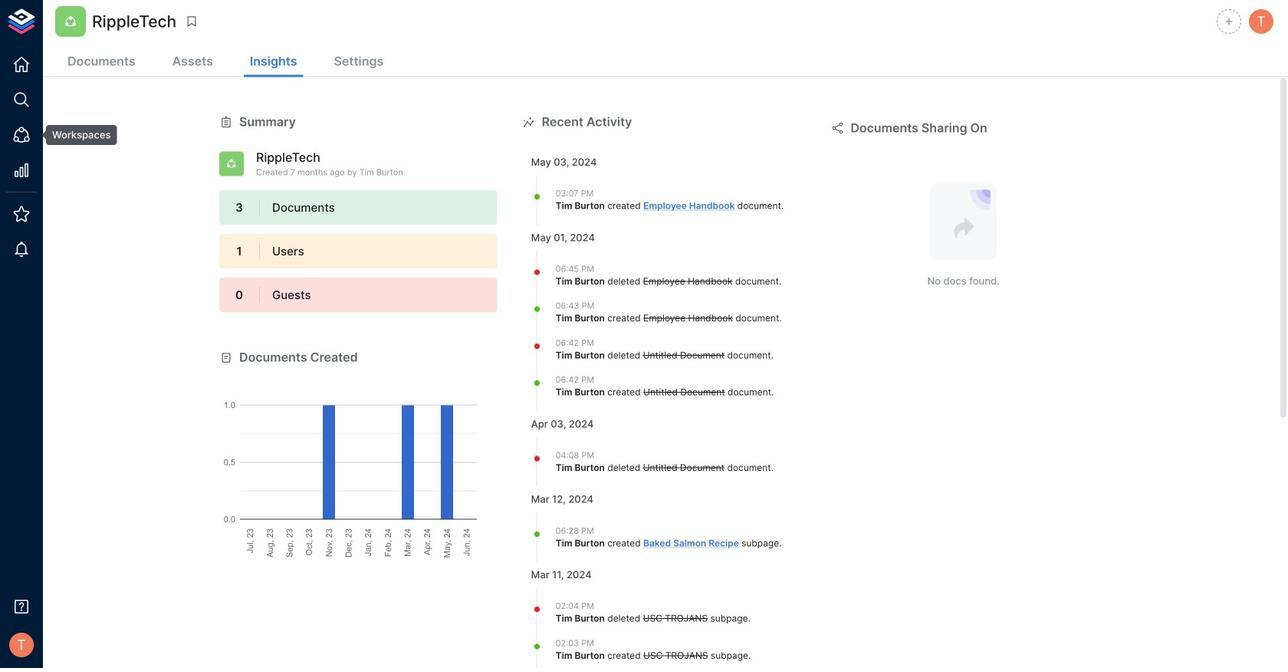 Task type: vqa. For each thing, say whether or not it's contained in the screenshot.
A chart. IMAGE
yes



Task type: describe. For each thing, give the bounding box(es) containing it.
a chart. image
[[219, 366, 498, 558]]



Task type: locate. For each thing, give the bounding box(es) containing it.
bookmark image
[[185, 15, 199, 28]]

a chart. element
[[219, 366, 498, 558]]

tooltip
[[35, 125, 117, 145]]



